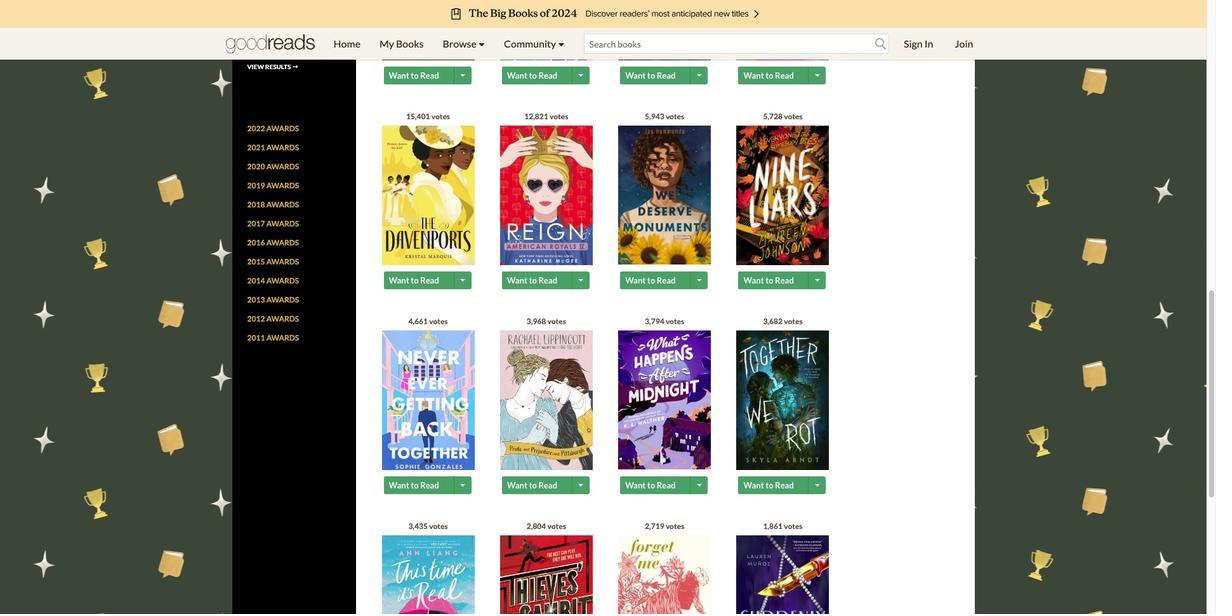 Task type: vqa. For each thing, say whether or not it's contained in the screenshot.
1,861
yes



Task type: describe. For each thing, give the bounding box(es) containing it.
2018 awards link
[[247, 200, 299, 210]]

3,794 votes
[[645, 317, 685, 326]]

2013 awards link
[[247, 296, 299, 305]]

3,968
[[527, 317, 546, 326]]

want up 4,661
[[389, 275, 409, 286]]

votes for 4,661 votes
[[429, 317, 448, 326]]

to up 3,435
[[411, 480, 419, 491]]

highly suspicious and unfairly cute by talia hibbert image
[[500, 0, 593, 60]]

want to read for want to read button on top of 5,728
[[744, 70, 794, 80]]

want up 2,719
[[626, 480, 646, 491]]

2011
[[247, 334, 265, 343]]

15,401 votes
[[406, 112, 450, 121]]

the most anticipated books of 2024 image
[[96, 0, 1112, 28]]

warrior girl unearthed by angeline boulley image
[[619, 0, 711, 60]]

votes for 5,728 votes
[[784, 112, 803, 121]]

2022 awards
[[247, 124, 299, 134]]

▾ for community ▾
[[558, 37, 565, 50]]

want to read for want to read button over 2,804
[[507, 480, 558, 491]]

join link
[[946, 28, 983, 60]]

12,821 votes
[[525, 112, 569, 121]]

awards for 2015 awards
[[266, 257, 299, 267]]

5,728
[[764, 112, 783, 121]]

2011 awards
[[247, 334, 299, 343]]

what happens after midnight by k.l. walther image
[[619, 331, 711, 470]]

want to read for want to read button on top of 1,861
[[744, 480, 794, 491]]

3,968 votes
[[527, 317, 566, 326]]

the davenports by krystal marquis image
[[382, 125, 475, 266]]

2016 awards
[[247, 238, 299, 248]]

2016 awards link
[[247, 238, 299, 248]]

15,401
[[406, 112, 430, 121]]

forget me not by alyson derrick image
[[619, 536, 711, 615]]

5,943 votes
[[645, 112, 685, 121]]

2,804 votes
[[527, 522, 566, 531]]

community
[[504, 37, 556, 50]]

browse ▾
[[443, 37, 485, 50]]

we deserve monuments by jas hammonds image
[[619, 125, 711, 265]]

to up 3,794
[[648, 275, 656, 286]]

2022
[[247, 124, 265, 134]]

2020 awards
[[247, 162, 299, 172]]

want to read for want to read button on top of 3,968
[[507, 275, 558, 286]]

read up the 1,861 votes
[[775, 480, 794, 491]]

to up 4,661
[[411, 275, 419, 286]]

books
[[396, 37, 424, 50]]

read up 3,682 votes
[[775, 275, 794, 286]]

2014
[[247, 276, 265, 286]]

votes for 15,401 votes
[[432, 112, 450, 121]]

want to read button up 3,435
[[384, 477, 456, 494]]

want up "5,943"
[[626, 70, 646, 80]]

awards for 2018 awards
[[266, 200, 299, 210]]

2020 awards link
[[247, 162, 299, 172]]

want to read for want to read button over 3,794
[[626, 275, 676, 286]]

2019 awards
[[247, 181, 299, 191]]

want to read for want to read button over 4,661
[[389, 275, 439, 286]]

community ▾
[[504, 37, 565, 50]]

votes for 3,794 votes
[[666, 317, 685, 326]]

3,435
[[409, 522, 428, 531]]

votes for 12,821 votes
[[550, 112, 569, 121]]

awards for 2013 awards
[[266, 296, 299, 305]]

awards for 2014 awards
[[266, 276, 299, 286]]

results inside humor view results →
[[265, 63, 291, 71]]

2017
[[247, 219, 265, 229]]

humor view results →
[[247, 50, 299, 71]]

reign by katharine mcgee image
[[500, 125, 593, 267]]

view inside humor view results →
[[247, 63, 264, 71]]

to up 5,728
[[766, 70, 774, 80]]

sign
[[904, 37, 923, 50]]

imogen, obviously by becky albertalli image
[[737, 0, 830, 61]]

read up 3,968 votes
[[539, 275, 558, 286]]

2011 awards link
[[247, 334, 299, 343]]

menu containing home
[[324, 28, 574, 60]]

→ inside humor view results →
[[292, 63, 299, 71]]

2012
[[247, 315, 265, 324]]

to up 3,682
[[766, 275, 774, 286]]

2015 awards
[[247, 257, 299, 267]]

view results → link
[[247, 4, 346, 27]]

humor
[[247, 50, 277, 60]]

awards for 2021 awards
[[266, 143, 299, 153]]

2015 awards link
[[247, 257, 299, 267]]

2021 awards link
[[247, 143, 299, 153]]

want to read button up "5,943"
[[621, 66, 692, 84]]

1 view from the top
[[247, 17, 264, 25]]

votes for 3,682 votes
[[784, 317, 803, 326]]

awards for 2017 awards
[[266, 219, 299, 229]]

home link
[[324, 28, 370, 60]]

want to read button up 3,968
[[502, 272, 574, 289]]

sign in link
[[895, 28, 943, 60]]

1 results from the top
[[265, 17, 291, 25]]

votes for 3,968 votes
[[548, 317, 566, 326]]

want to read for want to read button underneath "books"
[[389, 70, 439, 80]]

2021
[[247, 143, 265, 153]]

read down community ▾ dropdown button
[[539, 70, 558, 80]]

sign in
[[904, 37, 934, 50]]

awards for 2020 awards
[[266, 162, 299, 172]]

2,719 votes
[[645, 522, 685, 531]]



Task type: locate. For each thing, give the bounding box(es) containing it.
awards down 2012 awards
[[266, 334, 299, 343]]

1 horizontal spatial ▾
[[558, 37, 565, 50]]

12 awards from the top
[[266, 334, 299, 343]]

want to read for want to read button underneath community ▾ dropdown button
[[507, 70, 558, 80]]

want to read button up 3,794
[[621, 272, 692, 289]]

want up 2,804
[[507, 480, 528, 491]]

want up 1,861
[[744, 480, 764, 491]]

browse ▾ button
[[433, 28, 495, 60]]

votes for 3,435 votes
[[429, 522, 448, 531]]

0 vertical spatial view
[[247, 17, 264, 25]]

view down humor
[[247, 63, 264, 71]]

1 vertical spatial →
[[292, 63, 299, 71]]

want to read up "5,943"
[[626, 70, 676, 80]]

2014 awards
[[247, 276, 299, 286]]

4 awards from the top
[[266, 181, 299, 191]]

votes right 3,682
[[784, 317, 803, 326]]

2021 awards
[[247, 143, 299, 153]]

in
[[925, 37, 934, 50]]

▾ right browse
[[479, 37, 485, 50]]

3,682
[[764, 317, 783, 326]]

view results →
[[247, 17, 299, 25]]

2 ▾ from the left
[[558, 37, 565, 50]]

want to read button up 5,728
[[739, 66, 811, 84]]

votes for 2,804 votes
[[548, 522, 566, 531]]

5,943
[[645, 112, 665, 121]]

7 awards from the top
[[266, 238, 299, 248]]

want up 3,435
[[389, 480, 409, 491]]

together we rot by skyla arndt image
[[737, 331, 830, 471]]

votes right the '12,821'
[[550, 112, 569, 121]]

to down "books"
[[411, 70, 419, 80]]

2,719
[[645, 522, 665, 531]]

Search books text field
[[584, 34, 890, 54]]

to up "5,943"
[[648, 70, 656, 80]]

read up 5,943 votes
[[657, 70, 676, 80]]

Search for books to add to your shelves search field
[[584, 34, 890, 54]]

votes
[[432, 112, 450, 121], [550, 112, 569, 121], [666, 112, 685, 121], [784, 112, 803, 121], [429, 317, 448, 326], [548, 317, 566, 326], [666, 317, 685, 326], [784, 317, 803, 326], [429, 522, 448, 531], [548, 522, 566, 531], [666, 522, 685, 531], [784, 522, 803, 531]]

want to read up 3,794
[[626, 275, 676, 286]]

read up 3,794 votes
[[657, 275, 676, 286]]

→ down view results →
[[292, 63, 299, 71]]

2022 awards link
[[247, 124, 299, 134]]

1 vertical spatial view
[[247, 63, 264, 71]]

my books link
[[370, 28, 433, 60]]

awards down "2018 awards"
[[266, 219, 299, 229]]

2013
[[247, 296, 265, 305]]

▾ inside browse ▾ popup button
[[479, 37, 485, 50]]

read up 4,661 votes
[[420, 275, 439, 286]]

read up 2,719 votes
[[657, 480, 676, 491]]

votes for 1,861 votes
[[784, 522, 803, 531]]

want to read button down "books"
[[384, 66, 456, 84]]

want down community
[[507, 70, 528, 80]]

thieves' gambit by kayvion lewis image
[[500, 536, 593, 615]]

want to read up 2,804
[[507, 480, 558, 491]]

3,682 votes
[[764, 317, 803, 326]]

read up 2,804 votes
[[539, 480, 558, 491]]

▾ for browse ▾
[[479, 37, 485, 50]]

want to read for want to read button over "5,943"
[[626, 70, 676, 80]]

awards for 2011 awards
[[266, 334, 299, 343]]

want to read down community ▾ dropdown button
[[507, 70, 558, 80]]

awards down 2015 awards link
[[266, 276, 299, 286]]

3 awards from the top
[[266, 162, 299, 172]]

2012 awards link
[[247, 315, 299, 324]]

0 vertical spatial →
[[292, 17, 299, 25]]

2 awards from the top
[[266, 143, 299, 153]]

read up the 3,435 votes
[[420, 480, 439, 491]]

votes right 3,435
[[429, 522, 448, 531]]

2 view from the top
[[247, 63, 264, 71]]

to up 3,968
[[529, 275, 537, 286]]

to up 2,804
[[529, 480, 537, 491]]

1 → from the top
[[292, 17, 299, 25]]

want up 3,968
[[507, 275, 528, 286]]

want to read up 3,968
[[507, 275, 558, 286]]

votes right 3,794
[[666, 317, 685, 326]]

suddenly a murder by lauren muñoz image
[[737, 536, 830, 615]]

my books
[[380, 37, 424, 50]]

want to read button
[[384, 66, 456, 84], [502, 66, 574, 84], [621, 66, 692, 84], [739, 66, 811, 84], [384, 272, 456, 289], [502, 272, 574, 289], [621, 272, 692, 289], [739, 272, 811, 289], [384, 477, 456, 494], [502, 477, 574, 494], [621, 477, 692, 494], [739, 477, 811, 494]]

2014 awards link
[[247, 276, 299, 286]]

want to read up 5,728
[[744, 70, 794, 80]]

9 awards from the top
[[266, 276, 299, 286]]

votes right 4,661
[[429, 317, 448, 326]]

want to read for want to read button on top of 3,682
[[744, 275, 794, 286]]

menu
[[324, 28, 574, 60]]

awards up 2015 awards link
[[266, 238, 299, 248]]

2019
[[247, 181, 265, 191]]

my
[[380, 37, 394, 50]]

to up 2,719
[[648, 480, 656, 491]]

want up 3,794
[[626, 275, 646, 286]]

to down community ▾ dropdown button
[[529, 70, 537, 80]]

votes right 2,804
[[548, 522, 566, 531]]

awards for 2019 awards
[[266, 181, 299, 191]]

▾ inside community ▾ dropdown button
[[558, 37, 565, 50]]

read up 5,728 votes at the right of page
[[775, 70, 794, 80]]

want to read up 3,435
[[389, 480, 439, 491]]

▾ right community
[[558, 37, 565, 50]]

2 results from the top
[[265, 63, 291, 71]]

2018
[[247, 200, 265, 210]]

→
[[292, 17, 299, 25], [292, 63, 299, 71]]

2 → from the top
[[292, 63, 299, 71]]

nine liars by maureen johnson image
[[737, 125, 830, 266]]

2017 awards link
[[247, 219, 299, 229]]

3,435 votes
[[409, 522, 448, 531]]

3,794
[[645, 317, 665, 326]]

1 ▾ from the left
[[479, 37, 485, 50]]

votes right 1,861
[[784, 522, 803, 531]]

5,728 votes
[[764, 112, 803, 121]]

votes right 2,719
[[666, 522, 685, 531]]

2012 awards
[[247, 315, 299, 324]]

read
[[420, 70, 439, 80], [539, 70, 558, 80], [657, 70, 676, 80], [775, 70, 794, 80], [420, 275, 439, 286], [539, 275, 558, 286], [657, 275, 676, 286], [775, 275, 794, 286], [420, 480, 439, 491], [539, 480, 558, 491], [657, 480, 676, 491], [775, 480, 794, 491]]

2013 awards
[[247, 296, 299, 305]]

awards up 2012 awards
[[266, 296, 299, 305]]

awards for 2022 awards
[[266, 124, 299, 134]]

want to read for want to read button above 2,719
[[626, 480, 676, 491]]

never ever getting back together by sophie gonzales image
[[382, 331, 475, 474]]

votes for 5,943 votes
[[666, 112, 685, 121]]

votes right "5,943"
[[666, 112, 685, 121]]

11 awards from the top
[[266, 315, 299, 324]]

want to read up 2,719
[[626, 480, 676, 491]]

▾
[[479, 37, 485, 50], [558, 37, 565, 50]]

awards up 2021 awards link
[[266, 124, 299, 134]]

want to read button up 1,861
[[739, 477, 811, 494]]

awards
[[266, 124, 299, 134], [266, 143, 299, 153], [266, 162, 299, 172], [266, 181, 299, 191], [266, 200, 299, 210], [266, 219, 299, 229], [266, 238, 299, 248], [266, 257, 299, 267], [266, 276, 299, 286], [266, 296, 299, 305], [266, 315, 299, 324], [266, 334, 299, 343]]

1,861 votes
[[764, 522, 803, 531]]

join
[[955, 37, 974, 50]]

awards down 2022 awards link
[[266, 143, 299, 153]]

to up 1,861
[[766, 480, 774, 491]]

want to read button down community ▾ dropdown button
[[502, 66, 574, 84]]

view up humor
[[247, 17, 264, 25]]

read down "books"
[[420, 70, 439, 80]]

2016
[[247, 238, 265, 248]]

want to read button up 2,804
[[502, 477, 574, 494]]

votes for 2,719 votes
[[666, 522, 685, 531]]

results
[[265, 17, 291, 25], [265, 63, 291, 71]]

votes right "15,401"
[[432, 112, 450, 121]]

4,661
[[409, 317, 428, 326]]

10 awards from the top
[[266, 296, 299, 305]]

want
[[389, 70, 409, 80], [507, 70, 528, 80], [626, 70, 646, 80], [744, 70, 764, 80], [389, 275, 409, 286], [507, 275, 528, 286], [626, 275, 646, 286], [744, 275, 764, 286], [389, 480, 409, 491], [507, 480, 528, 491], [626, 480, 646, 491], [744, 480, 764, 491]]

8 awards from the top
[[266, 257, 299, 267]]

votes right 3,968
[[548, 317, 566, 326]]

2,804
[[527, 522, 546, 531]]

awards for 2012 awards
[[266, 315, 299, 324]]

awards up "2018 awards"
[[266, 181, 299, 191]]

want to read for want to read button above 3,435
[[389, 480, 439, 491]]

want to read up 1,861
[[744, 480, 794, 491]]

this time it's real by ann liang image
[[382, 536, 475, 615]]

want to read button up 4,661
[[384, 272, 456, 289]]

1 awards from the top
[[266, 124, 299, 134]]

2020
[[247, 162, 265, 172]]

awards up 2017 awards
[[266, 200, 299, 210]]

results up humor
[[265, 17, 291, 25]]

want to read button up 3,682
[[739, 272, 811, 289]]

want to read up 3,682
[[744, 275, 794, 286]]

2015
[[247, 257, 265, 267]]

results down humor
[[265, 63, 291, 71]]

view
[[247, 17, 264, 25], [247, 63, 264, 71]]

community ▾ button
[[495, 28, 574, 60]]

pride and prejudice and pittsburgh by rachael lippincott image
[[500, 331, 593, 471]]

6 awards from the top
[[266, 219, 299, 229]]

to
[[411, 70, 419, 80], [529, 70, 537, 80], [648, 70, 656, 80], [766, 70, 774, 80], [411, 275, 419, 286], [529, 275, 537, 286], [648, 275, 656, 286], [766, 275, 774, 286], [411, 480, 419, 491], [529, 480, 537, 491], [648, 480, 656, 491], [766, 480, 774, 491]]

awards down 2013 awards link
[[266, 315, 299, 324]]

want to read down "books"
[[389, 70, 439, 80]]

awards up 2019 awards link
[[266, 162, 299, 172]]

2018 awards
[[247, 200, 299, 210]]

votes right 5,728
[[784, 112, 803, 121]]

want to read button up 2,719
[[621, 477, 692, 494]]

awards up the 2014 awards
[[266, 257, 299, 267]]

12,821
[[525, 112, 549, 121]]

want down search books text box
[[744, 70, 764, 80]]

4,661 votes
[[409, 317, 448, 326]]

want down my books link
[[389, 70, 409, 80]]

2017 awards
[[247, 219, 299, 229]]

1,861
[[764, 522, 783, 531]]

home
[[334, 37, 361, 50]]

0 vertical spatial results
[[265, 17, 291, 25]]

→ up humor view results →
[[292, 17, 299, 25]]

0 horizontal spatial ▾
[[479, 37, 485, 50]]

want up 3,682
[[744, 275, 764, 286]]

want to read
[[389, 70, 439, 80], [507, 70, 558, 80], [626, 70, 676, 80], [744, 70, 794, 80], [389, 275, 439, 286], [507, 275, 558, 286], [626, 275, 676, 286], [744, 275, 794, 286], [389, 480, 439, 491], [507, 480, 558, 491], [626, 480, 676, 491], [744, 480, 794, 491]]

2019 awards link
[[247, 181, 299, 191]]

1 vertical spatial results
[[265, 63, 291, 71]]

browse
[[443, 37, 477, 50]]

5 awards from the top
[[266, 200, 299, 210]]

want to read up 4,661
[[389, 275, 439, 286]]

awards for 2016 awards
[[266, 238, 299, 248]]



